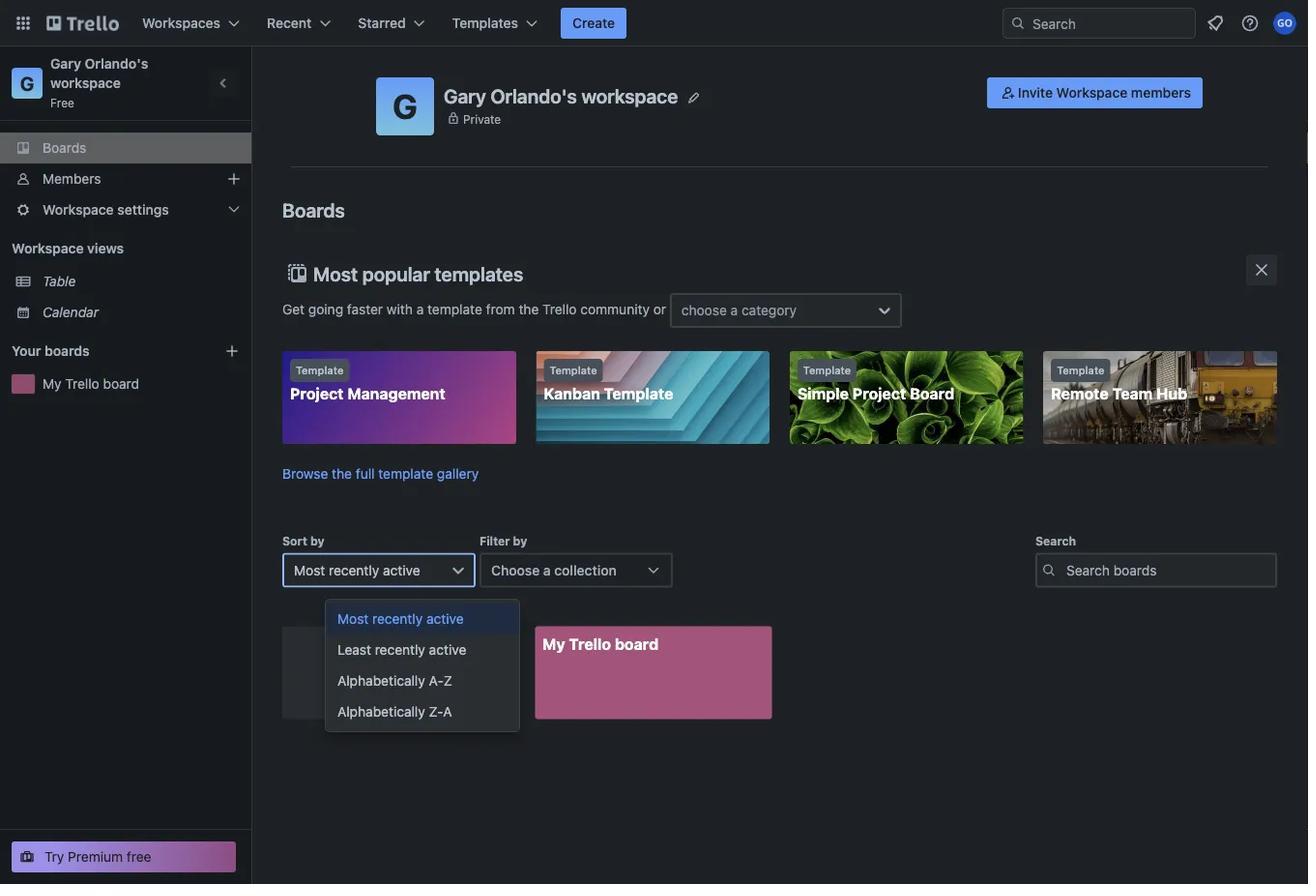 Task type: locate. For each thing, give the bounding box(es) containing it.
template up "remote"
[[1058, 364, 1105, 377]]

trello down collection
[[569, 635, 611, 653]]

alphabetically for alphabetically z-a
[[338, 704, 425, 720]]

orlando's up private
[[491, 84, 577, 107]]

workspace up table at the left of the page
[[12, 240, 84, 256]]

1 vertical spatial workspace
[[43, 202, 114, 218]]

free
[[127, 849, 151, 865]]

1 vertical spatial create
[[346, 661, 387, 677]]

kanban
[[544, 385, 601, 403]]

workspace down the members
[[43, 202, 114, 218]]

0 notifications image
[[1204, 12, 1228, 35]]

g inside button
[[393, 86, 418, 126]]

1 horizontal spatial my
[[543, 635, 566, 653]]

most up going
[[313, 262, 358, 285]]

gary up private
[[444, 84, 486, 107]]

1 horizontal spatial my trello board link
[[535, 626, 772, 719]]

gallery
[[437, 465, 479, 481]]

1 project from the left
[[290, 385, 344, 403]]

2 vertical spatial trello
[[569, 635, 611, 653]]

1 horizontal spatial boards
[[282, 198, 345, 221]]

board
[[910, 385, 955, 403]]

recently up create new board
[[375, 642, 426, 658]]

0 vertical spatial alphabetically
[[338, 673, 425, 689]]

2 by from the left
[[513, 535, 528, 548]]

1 vertical spatial my trello board link
[[535, 626, 772, 719]]

trello
[[543, 301, 577, 317], [65, 376, 99, 392], [569, 635, 611, 653]]

1 vertical spatial template
[[379, 465, 433, 481]]

workspace down primary element at the top
[[582, 84, 678, 107]]

0 vertical spatial orlando's
[[85, 56, 148, 72]]

my trello board
[[43, 376, 139, 392], [543, 635, 659, 653]]

alphabetically up alphabetically z-a
[[338, 673, 425, 689]]

the
[[519, 301, 539, 317], [332, 465, 352, 481]]

workspace for views
[[12, 240, 84, 256]]

template
[[296, 364, 344, 377], [550, 364, 598, 377], [804, 364, 851, 377], [1058, 364, 1105, 377], [604, 385, 674, 403]]

or
[[654, 301, 667, 317]]

orlando's inside the gary orlando's workspace free
[[85, 56, 148, 72]]

a for choose a collection
[[544, 562, 551, 578]]

filter
[[480, 535, 510, 548]]

1 horizontal spatial a
[[544, 562, 551, 578]]

0 horizontal spatial my
[[43, 376, 61, 392]]

team
[[1113, 385, 1154, 403]]

members
[[1132, 85, 1192, 101]]

0 vertical spatial workspace
[[1057, 85, 1128, 101]]

template inside template simple project board
[[804, 364, 851, 377]]

1 horizontal spatial create
[[573, 15, 615, 31]]

0 vertical spatial my trello board
[[43, 376, 139, 392]]

sort
[[282, 535, 308, 548]]

2 vertical spatial board
[[420, 661, 457, 677]]

0 vertical spatial create
[[573, 15, 615, 31]]

most recently active
[[294, 562, 420, 578], [338, 611, 464, 627]]

most down the sort by
[[294, 562, 325, 578]]

alphabetically
[[338, 673, 425, 689], [338, 704, 425, 720]]

by
[[310, 535, 325, 548], [513, 535, 528, 548]]

0 vertical spatial my trello board link
[[43, 374, 240, 394]]

primary element
[[0, 0, 1309, 46]]

workspace right invite
[[1057, 85, 1128, 101]]

calendar link
[[43, 303, 240, 322]]

members link
[[0, 163, 252, 194]]

premium
[[68, 849, 123, 865]]

recently up least
[[329, 562, 379, 578]]

gary inside the gary orlando's workspace free
[[50, 56, 81, 72]]

my trello board down collection
[[543, 635, 659, 653]]

0 vertical spatial template
[[428, 301, 483, 317]]

workspace for gary orlando's workspace free
[[50, 75, 121, 91]]

Search text field
[[1036, 553, 1278, 588]]

my trello board down your boards with 1 items element
[[43, 376, 139, 392]]

g link
[[12, 68, 43, 99]]

1 alphabetically from the top
[[338, 673, 425, 689]]

by for filter by
[[513, 535, 528, 548]]

1 horizontal spatial my trello board
[[543, 635, 659, 653]]

g
[[20, 72, 34, 94], [393, 86, 418, 126]]

1 horizontal spatial the
[[519, 301, 539, 317]]

trello down boards
[[65, 376, 99, 392]]

create down least
[[346, 661, 387, 677]]

2 vertical spatial workspace
[[12, 240, 84, 256]]

0 vertical spatial boards
[[43, 140, 86, 156]]

my down your boards
[[43, 376, 61, 392]]

by right filter
[[513, 535, 528, 548]]

z-
[[429, 704, 443, 720]]

the right from
[[519, 301, 539, 317]]

alphabetically down alphabetically a-z
[[338, 704, 425, 720]]

most recently active down the sort by
[[294, 562, 420, 578]]

0 vertical spatial recently
[[329, 562, 379, 578]]

template inside template remote team hub
[[1058, 364, 1105, 377]]

z
[[444, 673, 453, 689]]

gary orlando's workspace free
[[50, 56, 152, 109]]

workspace inside the gary orlando's workspace free
[[50, 75, 121, 91]]

1 horizontal spatial gary
[[444, 84, 486, 107]]

template down templates
[[428, 301, 483, 317]]

gary
[[50, 56, 81, 72], [444, 84, 486, 107]]

template
[[428, 301, 483, 317], [379, 465, 433, 481]]

a
[[417, 301, 424, 317], [731, 302, 738, 318], [544, 562, 551, 578]]

1 vertical spatial orlando's
[[491, 84, 577, 107]]

my trello board link
[[43, 374, 240, 394], [535, 626, 772, 719]]

0 horizontal spatial orlando's
[[85, 56, 148, 72]]

the left full
[[332, 465, 352, 481]]

trello left community
[[543, 301, 577, 317]]

your boards with 1 items element
[[12, 340, 195, 363]]

2 project from the left
[[853, 385, 907, 403]]

project inside template simple project board
[[853, 385, 907, 403]]

gary orlando (garyorlando) image
[[1274, 12, 1297, 35]]

1 vertical spatial most
[[294, 562, 325, 578]]

2 horizontal spatial a
[[731, 302, 738, 318]]

orlando's
[[85, 56, 148, 72], [491, 84, 577, 107]]

orlando's down the back to home image
[[85, 56, 148, 72]]

template inside template project management
[[296, 364, 344, 377]]

project left "management"
[[290, 385, 344, 403]]

workspace inside dropdown button
[[43, 202, 114, 218]]

0 vertical spatial active
[[383, 562, 420, 578]]

project inside template project management
[[290, 385, 344, 403]]

1 vertical spatial boards
[[282, 198, 345, 221]]

1 vertical spatial board
[[615, 635, 659, 653]]

2 alphabetically from the top
[[338, 704, 425, 720]]

gary up free
[[50, 56, 81, 72]]

gary for gary orlando's workspace
[[444, 84, 486, 107]]

0 vertical spatial gary
[[50, 56, 81, 72]]

invite workspace members
[[1019, 85, 1192, 101]]

g left private
[[393, 86, 418, 126]]

0 vertical spatial my
[[43, 376, 61, 392]]

0 horizontal spatial project
[[290, 385, 344, 403]]

0 horizontal spatial by
[[310, 535, 325, 548]]

board
[[103, 376, 139, 392], [615, 635, 659, 653], [420, 661, 457, 677]]

active
[[383, 562, 420, 578], [427, 611, 464, 627], [429, 642, 467, 658]]

0 vertical spatial the
[[519, 301, 539, 317]]

filter by
[[480, 535, 528, 548]]

0 vertical spatial trello
[[543, 301, 577, 317]]

invite
[[1019, 85, 1054, 101]]

create inside 'button'
[[573, 15, 615, 31]]

a inside button
[[544, 562, 551, 578]]

workspace
[[1057, 85, 1128, 101], [43, 202, 114, 218], [12, 240, 84, 256]]

1 horizontal spatial board
[[420, 661, 457, 677]]

0 horizontal spatial gary
[[50, 56, 81, 72]]

by right sort at the left of page
[[310, 535, 325, 548]]

collection
[[555, 562, 617, 578]]

0 horizontal spatial g
[[20, 72, 34, 94]]

1 by from the left
[[310, 535, 325, 548]]

add board image
[[224, 343, 240, 359]]

1 vertical spatial trello
[[65, 376, 99, 392]]

browse the full template gallery
[[282, 465, 479, 481]]

0 horizontal spatial workspace
[[50, 75, 121, 91]]

your
[[12, 343, 41, 359]]

create up gary orlando's workspace
[[573, 15, 615, 31]]

create for create new board
[[346, 661, 387, 677]]

1 horizontal spatial orlando's
[[491, 84, 577, 107]]

full
[[356, 465, 375, 481]]

new
[[391, 661, 417, 677]]

0 horizontal spatial boards
[[43, 140, 86, 156]]

1 horizontal spatial project
[[853, 385, 907, 403]]

0 horizontal spatial create
[[346, 661, 387, 677]]

1 vertical spatial alphabetically
[[338, 704, 425, 720]]

1 horizontal spatial workspace
[[582, 84, 678, 107]]

open information menu image
[[1241, 14, 1261, 33]]

template up kanban
[[550, 364, 598, 377]]

get going faster with a template from the trello community or
[[282, 301, 670, 317]]

recently up least recently active
[[373, 611, 423, 627]]

board down your boards with 1 items element
[[103, 376, 139, 392]]

switch to… image
[[14, 14, 33, 33]]

choose a category
[[682, 302, 797, 318]]

1 vertical spatial the
[[332, 465, 352, 481]]

board right new
[[420, 661, 457, 677]]

a
[[443, 704, 452, 720]]

g down switch to… image
[[20, 72, 34, 94]]

table
[[43, 273, 76, 289]]

my down choose a collection
[[543, 635, 566, 653]]

project
[[290, 385, 344, 403], [853, 385, 907, 403]]

workspaces button
[[131, 8, 252, 39]]

simple
[[798, 385, 849, 403]]

my
[[43, 376, 61, 392], [543, 635, 566, 653]]

most popular templates
[[313, 262, 524, 285]]

1 horizontal spatial g
[[393, 86, 418, 126]]

template down going
[[296, 364, 344, 377]]

workspace up free
[[50, 75, 121, 91]]

workspace
[[50, 75, 121, 91], [582, 84, 678, 107]]

0 vertical spatial board
[[103, 376, 139, 392]]

create
[[573, 15, 615, 31], [346, 661, 387, 677]]

0 horizontal spatial my trello board
[[43, 376, 139, 392]]

template right full
[[379, 465, 433, 481]]

choose a collection button
[[480, 553, 673, 588]]

template remote team hub
[[1052, 364, 1188, 403]]

project left board
[[853, 385, 907, 403]]

gary orlando's workspace link
[[50, 56, 152, 91]]

templates button
[[441, 8, 550, 39]]

template up simple
[[804, 364, 851, 377]]

board down collection
[[615, 635, 659, 653]]

template kanban template
[[544, 364, 674, 403]]

create button
[[561, 8, 627, 39]]

1 vertical spatial my trello board
[[543, 635, 659, 653]]

1 horizontal spatial by
[[513, 535, 528, 548]]

g button
[[376, 77, 434, 135]]

workspace for gary orlando's workspace
[[582, 84, 678, 107]]

browse the full template gallery link
[[282, 465, 479, 481]]

0 horizontal spatial a
[[417, 301, 424, 317]]

most up least
[[338, 611, 369, 627]]

1 vertical spatial gary
[[444, 84, 486, 107]]

your boards
[[12, 343, 90, 359]]

most recently active up least recently active
[[338, 611, 464, 627]]



Task type: describe. For each thing, give the bounding box(es) containing it.
remote
[[1052, 385, 1109, 403]]

recent
[[267, 15, 312, 31]]

workspaces
[[142, 15, 221, 31]]

sm image
[[999, 83, 1019, 103]]

calendar
[[43, 304, 99, 320]]

faster
[[347, 301, 383, 317]]

1 vertical spatial my
[[543, 635, 566, 653]]

by for sort by
[[310, 535, 325, 548]]

invite workspace members button
[[988, 77, 1203, 108]]

a-
[[429, 673, 444, 689]]

1 vertical spatial most recently active
[[338, 611, 464, 627]]

a for choose a category
[[731, 302, 738, 318]]

boards link
[[0, 133, 252, 163]]

choose
[[682, 302, 727, 318]]

g for g button
[[393, 86, 418, 126]]

workspace settings button
[[0, 194, 252, 225]]

2 vertical spatial active
[[429, 642, 467, 658]]

orlando's for gary orlando's workspace free
[[85, 56, 148, 72]]

create for create
[[573, 15, 615, 31]]

g for g link
[[20, 72, 34, 94]]

1 vertical spatial recently
[[373, 611, 423, 627]]

choose a collection
[[491, 562, 617, 578]]

alphabetically z-a
[[338, 704, 452, 720]]

settings
[[117, 202, 169, 218]]

gary orlando's workspace
[[444, 84, 678, 107]]

template for simple
[[804, 364, 851, 377]]

hub
[[1157, 385, 1188, 403]]

try premium free button
[[12, 842, 236, 873]]

from
[[486, 301, 515, 317]]

2 vertical spatial most
[[338, 611, 369, 627]]

template project management
[[290, 364, 446, 403]]

workspace navigation collapse icon image
[[211, 70, 238, 97]]

create new board
[[346, 661, 457, 677]]

sort by
[[282, 535, 325, 548]]

templates
[[452, 15, 519, 31]]

2 vertical spatial recently
[[375, 642, 426, 658]]

back to home image
[[46, 8, 119, 39]]

gary for gary orlando's workspace free
[[50, 56, 81, 72]]

free
[[50, 96, 74, 109]]

going
[[308, 301, 344, 317]]

template right kanban
[[604, 385, 674, 403]]

category
[[742, 302, 797, 318]]

template for kanban
[[550, 364, 598, 377]]

0 vertical spatial most recently active
[[294, 562, 420, 578]]

try premium free
[[45, 849, 151, 865]]

workspace inside button
[[1057, 85, 1128, 101]]

boards
[[45, 343, 90, 359]]

with
[[387, 301, 413, 317]]

get
[[282, 301, 305, 317]]

1 vertical spatial active
[[427, 611, 464, 627]]

try
[[45, 849, 64, 865]]

workspace views
[[12, 240, 124, 256]]

community
[[581, 301, 650, 317]]

workspace settings
[[43, 202, 169, 218]]

orlando's for gary orlando's workspace
[[491, 84, 577, 107]]

0 horizontal spatial the
[[332, 465, 352, 481]]

private
[[463, 112, 501, 126]]

search image
[[1011, 15, 1026, 31]]

0 horizontal spatial my trello board link
[[43, 374, 240, 394]]

starred
[[358, 15, 406, 31]]

choose
[[491, 562, 540, 578]]

recent button
[[255, 8, 343, 39]]

0 horizontal spatial board
[[103, 376, 139, 392]]

template for remote
[[1058, 364, 1105, 377]]

management
[[348, 385, 446, 403]]

0 vertical spatial most
[[313, 262, 358, 285]]

least
[[338, 642, 371, 658]]

boards inside boards link
[[43, 140, 86, 156]]

template simple project board
[[798, 364, 955, 403]]

alphabetically a-z
[[338, 673, 453, 689]]

members
[[43, 171, 101, 187]]

alphabetically for alphabetically a-z
[[338, 673, 425, 689]]

templates
[[435, 262, 524, 285]]

views
[[87, 240, 124, 256]]

2 horizontal spatial board
[[615, 635, 659, 653]]

template for project
[[296, 364, 344, 377]]

workspace for settings
[[43, 202, 114, 218]]

least recently active
[[338, 642, 467, 658]]

popular
[[363, 262, 430, 285]]

search
[[1036, 535, 1077, 548]]

browse
[[282, 465, 328, 481]]

Search field
[[1026, 9, 1196, 38]]

starred button
[[347, 8, 437, 39]]

table link
[[43, 272, 240, 291]]



Task type: vqa. For each thing, say whether or not it's contained in the screenshot.
Go To Market Strategy Template on the left of the page
no



